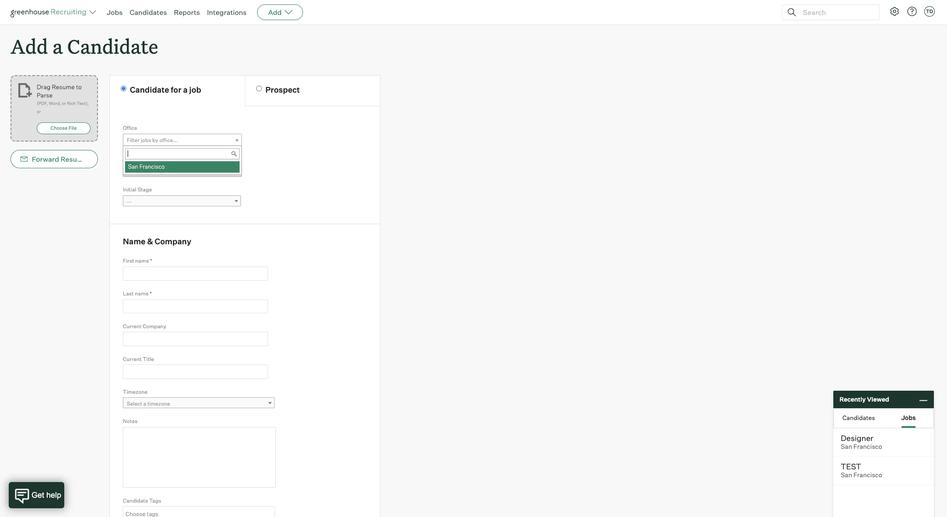 Task type: describe. For each thing, give the bounding box(es) containing it.
a for job...
[[143, 168, 146, 174]]

filter
[[127, 137, 140, 143]]

san francisco
[[128, 163, 165, 170]]

greenhouse recruiting image
[[10, 7, 89, 17]]

prospect
[[265, 85, 300, 95]]

notes
[[123, 418, 138, 425]]

office
[[123, 125, 137, 131]]

job...
[[147, 168, 160, 174]]

Search text field
[[801, 6, 872, 19]]

0 horizontal spatial jobs
[[107, 8, 123, 17]]

first name *
[[123, 258, 152, 264]]

select for select a job...
[[127, 168, 142, 174]]

configure image
[[890, 6, 900, 17]]

0 vertical spatial candidate
[[67, 33, 158, 59]]

filter jobs by office...
[[127, 137, 178, 143]]

1 vertical spatial company
[[143, 323, 166, 330]]

via
[[89, 155, 98, 164]]

timezone
[[123, 389, 147, 395]]

add button
[[257, 4, 303, 20]]

jobs
[[141, 137, 151, 143]]

reports
[[174, 8, 200, 17]]

integrations
[[207, 8, 247, 17]]

test san francisco
[[841, 462, 883, 479]]

2 - from the left
[[129, 198, 132, 205]]

test
[[841, 462, 862, 472]]

current company
[[123, 323, 166, 330]]

a right for
[[183, 85, 188, 95]]

last name *
[[123, 290, 152, 297]]

Prospect radio
[[256, 86, 262, 91]]

stage
[[138, 186, 152, 193]]

select a job... link
[[123, 165, 242, 177]]

san francisco list box
[[123, 161, 240, 173]]

candidates link
[[130, 8, 167, 17]]

name
[[123, 236, 146, 246]]

candidate for candidate for a job
[[130, 85, 169, 95]]

(pdf,
[[37, 101, 48, 106]]

title
[[143, 356, 154, 363]]

parse
[[37, 91, 53, 99]]

1 vertical spatial jobs
[[902, 414, 916, 421]]

san for test
[[841, 472, 852, 479]]

1 horizontal spatial or
[[62, 101, 66, 106]]

by
[[152, 137, 158, 143]]

forward resume via email
[[32, 155, 118, 164]]

san inside san francisco option
[[128, 163, 138, 170]]

text),
[[77, 101, 89, 106]]

select for select a timezone
[[127, 401, 142, 407]]

* for first name *
[[150, 258, 152, 264]]

add a candidate
[[10, 33, 158, 59]]

san for designer
[[841, 443, 852, 451]]

1 - from the left
[[127, 198, 129, 205]]

office...
[[159, 137, 178, 143]]

td button
[[925, 6, 935, 17]]

initial
[[123, 186, 136, 193]]

san francisco option
[[125, 161, 240, 173]]

timezone
[[147, 401, 170, 407]]

name for first
[[135, 258, 149, 264]]

word,
[[49, 101, 61, 106]]



Task type: vqa. For each thing, say whether or not it's contained in the screenshot.
the topmost Order
no



Task type: locate. For each thing, give the bounding box(es) containing it.
email
[[100, 155, 118, 164]]

company up 'title'
[[143, 323, 166, 330]]

None text field
[[125, 148, 240, 160], [123, 299, 268, 314], [123, 332, 268, 346], [123, 365, 268, 379], [125, 148, 240, 160], [123, 299, 268, 314], [123, 332, 268, 346], [123, 365, 268, 379]]

san inside test san francisco
[[841, 472, 852, 479]]

drag
[[37, 83, 50, 91]]

designer san francisco
[[841, 433, 883, 451]]

select
[[127, 168, 142, 174], [127, 401, 142, 407]]

candidate left tags at the left of page
[[123, 498, 148, 504]]

add
[[268, 8, 282, 17], [10, 33, 48, 59]]

select inside select a job... "link"
[[127, 168, 142, 174]]

francisco inside option
[[139, 163, 165, 170]]

job
[[189, 85, 201, 95]]

select a timezone
[[127, 401, 170, 407]]

select down timezone
[[127, 401, 142, 407]]

2 current from the top
[[123, 356, 142, 363]]

job
[[123, 156, 132, 162]]

to
[[76, 83, 82, 91]]

or left rich
[[62, 101, 66, 106]]

resume inside forward resume via email button
[[61, 155, 87, 164]]

san inside designer san francisco
[[841, 443, 852, 451]]

jobs link
[[107, 8, 123, 17]]

san down designer san francisco
[[841, 472, 852, 479]]

current left 'title'
[[123, 356, 142, 363]]

drag resume to parse (pdf, word, or rich text), or
[[37, 83, 89, 114]]

company right &
[[155, 236, 191, 246]]

a
[[52, 33, 63, 59], [183, 85, 188, 95], [143, 168, 146, 174], [143, 401, 146, 407]]

* for last name *
[[150, 290, 152, 297]]

add for add
[[268, 8, 282, 17]]

2 vertical spatial *
[[150, 290, 152, 297]]

tags
[[149, 498, 161, 504]]

1 vertical spatial current
[[123, 356, 142, 363]]

resume left via
[[61, 155, 87, 164]]

viewed
[[867, 396, 889, 403]]

forward resume via email button
[[10, 150, 118, 168]]

resume left 'to'
[[52, 83, 75, 91]]

0 vertical spatial select
[[127, 168, 142, 174]]

san
[[128, 163, 138, 170], [841, 443, 852, 451], [841, 472, 852, 479]]

filter jobs by office... link
[[123, 134, 242, 146]]

file
[[69, 125, 77, 131]]

select a job...
[[127, 168, 160, 174]]

select inside select a timezone link
[[127, 401, 142, 407]]

0 vertical spatial add
[[268, 8, 282, 17]]

or
[[62, 101, 66, 106], [37, 109, 41, 114]]

for
[[171, 85, 181, 95]]

2 vertical spatial francisco
[[854, 472, 883, 479]]

2 vertical spatial san
[[841, 472, 852, 479]]

*
[[133, 156, 135, 162], [150, 258, 152, 264], [150, 290, 152, 297]]

0 vertical spatial jobs
[[107, 8, 123, 17]]

current for current company
[[123, 323, 142, 330]]

francisco for designer
[[854, 443, 883, 451]]

a left timezone at bottom
[[143, 401, 146, 407]]

a left 'job...'
[[143, 168, 146, 174]]

1 vertical spatial francisco
[[854, 443, 883, 451]]

* right last
[[150, 290, 152, 297]]

-- link
[[123, 195, 241, 208]]

0 vertical spatial current
[[123, 323, 142, 330]]

0 vertical spatial resume
[[52, 83, 75, 91]]

designer
[[841, 433, 874, 443]]

Candidate for a job radio
[[121, 86, 126, 91]]

Notes text field
[[123, 427, 276, 488]]

1 vertical spatial select
[[127, 401, 142, 407]]

last
[[123, 290, 134, 297]]

add inside "add" "popup button"
[[268, 8, 282, 17]]

candidate right candidate for a job option
[[130, 85, 169, 95]]

0 vertical spatial or
[[62, 101, 66, 106]]

francisco down designer san francisco
[[854, 472, 883, 479]]

select a timezone link
[[123, 398, 275, 410]]

san up test
[[841, 443, 852, 451]]

initial stage
[[123, 186, 152, 193]]

current for current title
[[123, 356, 142, 363]]

francisco up test san francisco at the bottom
[[854, 443, 883, 451]]

recently viewed
[[840, 396, 889, 403]]

company
[[155, 236, 191, 246], [143, 323, 166, 330]]

* right job
[[133, 156, 135, 162]]

td button
[[923, 4, 937, 18]]

choose file
[[51, 125, 77, 131]]

0 vertical spatial *
[[133, 156, 135, 162]]

2 select from the top
[[127, 401, 142, 407]]

name right first
[[135, 258, 149, 264]]

1 vertical spatial resume
[[61, 155, 87, 164]]

current title
[[123, 356, 154, 363]]

resume
[[52, 83, 75, 91], [61, 155, 87, 164]]

0 vertical spatial francisco
[[139, 163, 165, 170]]

name & company
[[123, 236, 191, 246]]

1 vertical spatial add
[[10, 33, 48, 59]]

reports link
[[174, 8, 200, 17]]

&
[[147, 236, 153, 246]]

resume for drag
[[52, 83, 75, 91]]

name
[[135, 258, 149, 264], [135, 290, 149, 297]]

candidate tags
[[123, 498, 161, 504]]

td
[[926, 8, 933, 14]]

name for last
[[135, 290, 149, 297]]

job *
[[123, 156, 135, 162]]

francisco for test
[[854, 472, 883, 479]]

1 select from the top
[[127, 168, 142, 174]]

recently
[[840, 396, 866, 403]]

1 current from the top
[[123, 323, 142, 330]]

integrations link
[[207, 8, 247, 17]]

candidate for a job
[[130, 85, 201, 95]]

select down job *
[[127, 168, 142, 174]]

current
[[123, 323, 142, 330], [123, 356, 142, 363]]

candidates
[[130, 8, 167, 17]]

2 vertical spatial candidate
[[123, 498, 148, 504]]

current down last
[[123, 323, 142, 330]]

--
[[127, 198, 132, 205]]

1 vertical spatial *
[[150, 258, 152, 264]]

1 vertical spatial candidate
[[130, 85, 169, 95]]

a for candidate
[[52, 33, 63, 59]]

-
[[127, 198, 129, 205], [129, 198, 132, 205]]

jobs
[[107, 8, 123, 17], [902, 414, 916, 421]]

* down &
[[150, 258, 152, 264]]

first
[[123, 258, 134, 264]]

choose
[[51, 125, 68, 131]]

rich
[[67, 101, 76, 106]]

1 vertical spatial san
[[841, 443, 852, 451]]

0 horizontal spatial or
[[37, 109, 41, 114]]

candidate down the jobs link
[[67, 33, 158, 59]]

francisco inside test san francisco
[[854, 472, 883, 479]]

name right last
[[135, 290, 149, 297]]

a for timezone
[[143, 401, 146, 407]]

candidate for candidate tags
[[123, 498, 148, 504]]

a down 'greenhouse recruiting' image
[[52, 33, 63, 59]]

0 vertical spatial san
[[128, 163, 138, 170]]

resume for forward
[[61, 155, 87, 164]]

candidate
[[67, 33, 158, 59], [130, 85, 169, 95], [123, 498, 148, 504]]

francisco inside designer san francisco
[[854, 443, 883, 451]]

1 vertical spatial name
[[135, 290, 149, 297]]

1 vertical spatial or
[[37, 109, 41, 114]]

1 horizontal spatial add
[[268, 8, 282, 17]]

forward
[[32, 155, 59, 164]]

0 vertical spatial company
[[155, 236, 191, 246]]

0 vertical spatial name
[[135, 258, 149, 264]]

francisco
[[139, 163, 165, 170], [854, 443, 883, 451], [854, 472, 883, 479]]

add for add a candidate
[[10, 33, 48, 59]]

0 horizontal spatial add
[[10, 33, 48, 59]]

1 horizontal spatial jobs
[[902, 414, 916, 421]]

resume inside drag resume to parse (pdf, word, or rich text), or
[[52, 83, 75, 91]]

or down (pdf,
[[37, 109, 41, 114]]

francisco up stage
[[139, 163, 165, 170]]

a inside "link"
[[143, 168, 146, 174]]

san down job *
[[128, 163, 138, 170]]

None text field
[[123, 267, 268, 281], [123, 507, 272, 517], [123, 267, 268, 281], [123, 507, 272, 517]]



